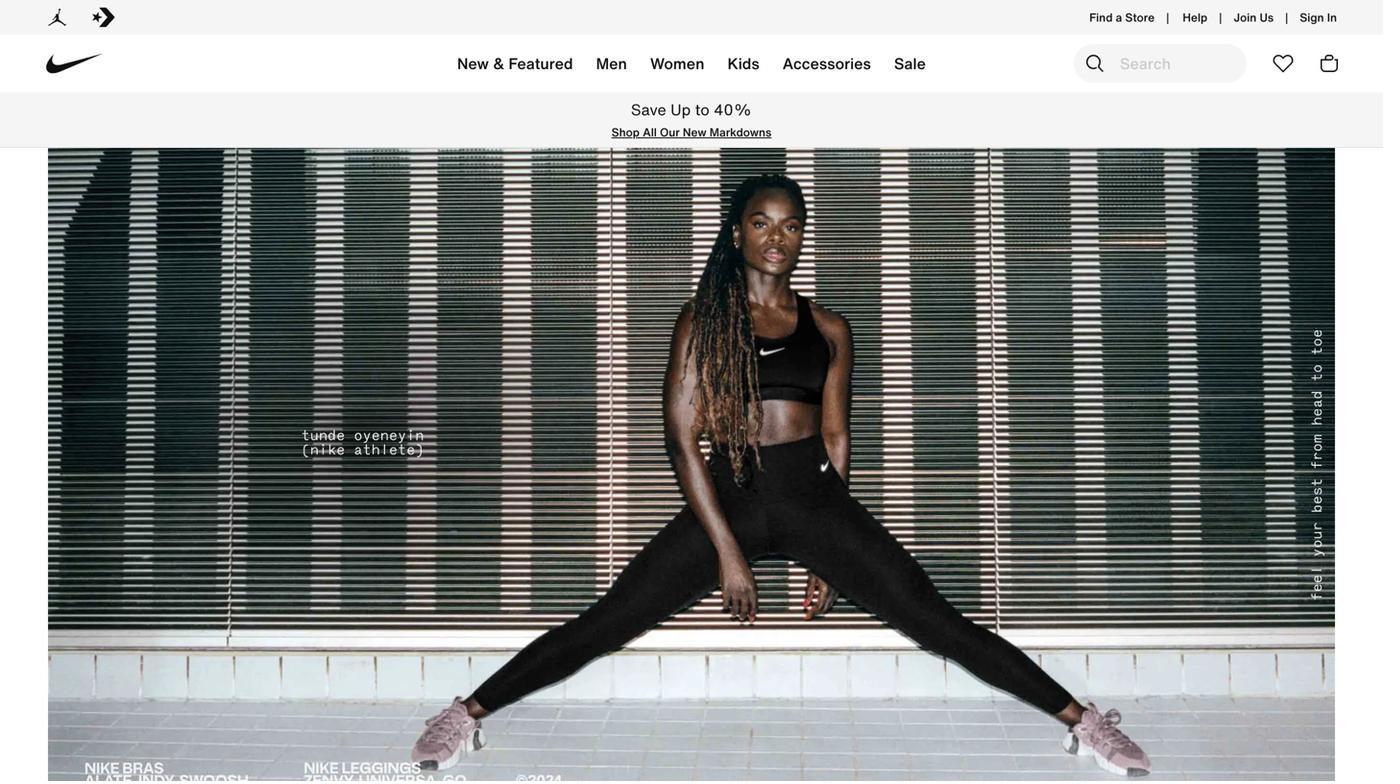 Task type: vqa. For each thing, say whether or not it's contained in the screenshot.
"Hi, Jacob. Account & Favorites" element
no



Task type: describe. For each thing, give the bounding box(es) containing it.
open search modal image
[[1084, 52, 1107, 75]]

shop all our new markdowns link
[[612, 123, 772, 141]]

sign
[[1300, 9, 1325, 26]]

40%
[[714, 98, 753, 121]]

in
[[1328, 9, 1338, 26]]

save
[[631, 98, 667, 121]]

kids link
[[716, 40, 771, 94]]

to
[[695, 98, 710, 121]]

save up to 40% main content
[[0, 92, 1384, 781]]

featured
[[509, 52, 573, 75]]

converse image
[[92, 6, 115, 29]]

| for join us
[[1286, 9, 1289, 26]]

help
[[1183, 9, 1208, 26]]

sign in
[[1300, 9, 1338, 26]]

shop
[[612, 123, 640, 141]]

menu bar containing new & featured
[[327, 38, 1057, 96]]

men
[[596, 52, 627, 75]]

new inside new & featured link
[[457, 52, 489, 75]]

us
[[1260, 9, 1274, 26]]

save up to 40% shop all our new markdowns
[[612, 98, 772, 141]]

jordan image
[[46, 6, 69, 29]]

nike home page image
[[37, 26, 112, 102]]

| for find a store
[[1167, 9, 1170, 26]]

up
[[671, 98, 691, 121]]

new & featured
[[457, 52, 573, 75]]

all
[[643, 123, 657, 141]]

a
[[1116, 9, 1123, 26]]



Task type: locate. For each thing, give the bounding box(es) containing it.
sign in button
[[1300, 1, 1338, 34]]

sale
[[895, 52, 926, 75]]

Search Products text field
[[1074, 44, 1247, 83]]

join
[[1234, 9, 1257, 26]]

1 vertical spatial new
[[683, 123, 707, 141]]

help link
[[1176, 5, 1216, 30]]

join us link
[[1234, 1, 1274, 34]]

our
[[660, 123, 680, 141]]

join us
[[1234, 9, 1274, 26]]

0 horizontal spatial new
[[457, 52, 489, 75]]

1 | from the left
[[1167, 9, 1170, 26]]

| for help
[[1220, 9, 1223, 26]]

find
[[1090, 9, 1113, 26]]

new inside save up to 40% shop all our new markdowns
[[683, 123, 707, 141]]

| left help
[[1167, 9, 1170, 26]]

new & featured link
[[446, 40, 585, 94]]

women
[[650, 52, 705, 75]]

menu bar
[[327, 38, 1057, 96]]

|
[[1167, 9, 1170, 26], [1220, 9, 1223, 26], [1286, 9, 1289, 26]]

| right us
[[1286, 9, 1289, 26]]

3 | from the left
[[1286, 9, 1289, 26]]

markdowns
[[710, 123, 772, 141]]

kids
[[728, 52, 760, 75]]

| left join
[[1220, 9, 1223, 26]]

new
[[457, 52, 489, 75], [683, 123, 707, 141]]

find a store
[[1090, 9, 1155, 26]]

2 | from the left
[[1220, 9, 1223, 26]]

2 horizontal spatial |
[[1286, 9, 1289, 26]]

sale link
[[883, 40, 938, 94]]

favorites image
[[1272, 52, 1295, 75]]

new left &
[[457, 52, 489, 75]]

&
[[493, 52, 505, 75]]

1 horizontal spatial |
[[1220, 9, 1223, 26]]

women link
[[639, 40, 716, 94]]

find a store link
[[1086, 1, 1159, 34]]

1 horizontal spatial new
[[683, 123, 707, 141]]

0 horizontal spatial |
[[1167, 9, 1170, 26]]

accessories
[[783, 52, 872, 75]]

0 vertical spatial new
[[457, 52, 489, 75]]

accessories link
[[771, 40, 883, 94]]

new down to
[[683, 123, 707, 141]]

men link
[[585, 40, 639, 94]]

store
[[1126, 9, 1155, 26]]



